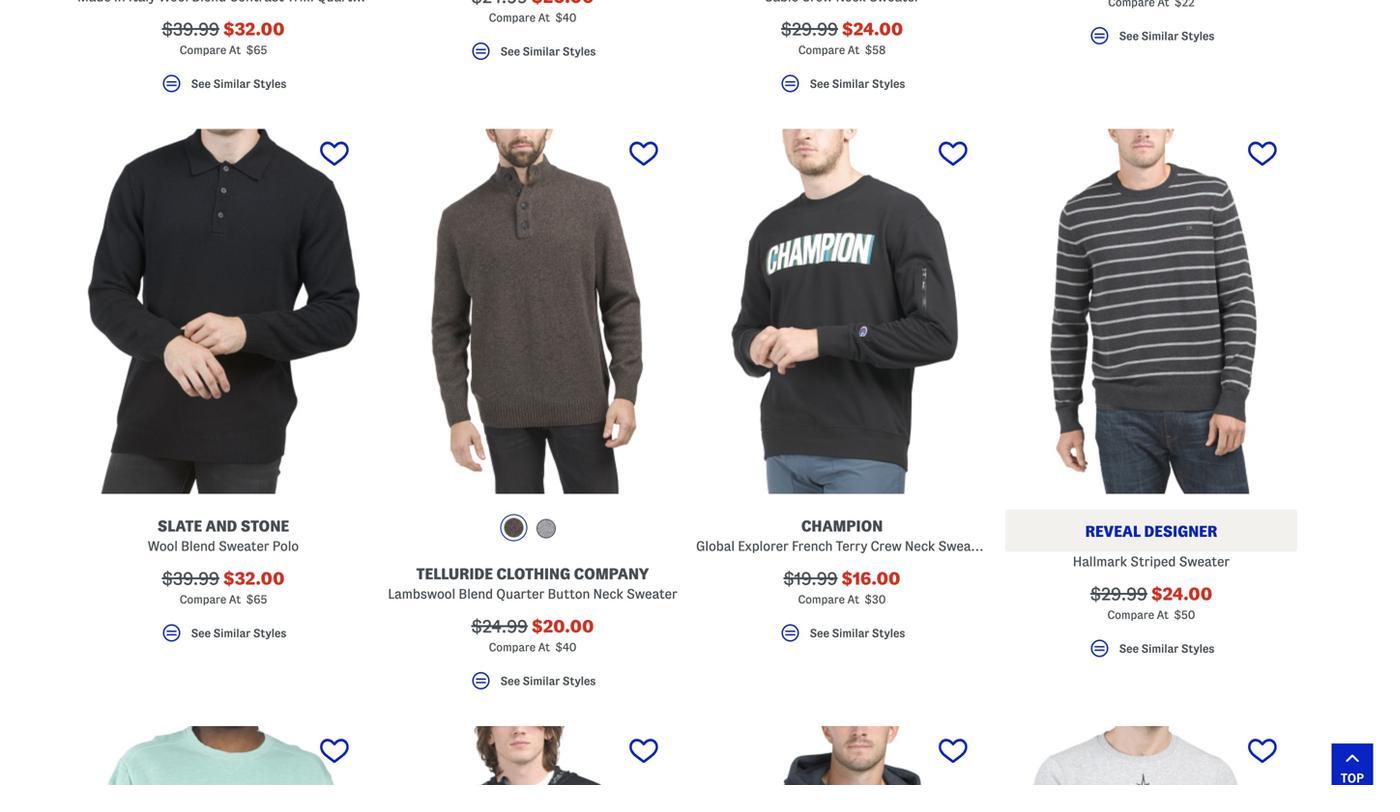 Task type: vqa. For each thing, say whether or not it's contained in the screenshot.
steps:
no



Task type: locate. For each thing, give the bounding box(es) containing it.
2 $32.00 from the top
[[223, 570, 285, 589]]

0 vertical spatial $39.99 $32.00 compare at              $65
[[162, 20, 285, 56]]

see similar styles
[[1119, 30, 1215, 42], [500, 45, 596, 58], [191, 78, 287, 90], [810, 78, 905, 90], [191, 628, 287, 640], [810, 628, 905, 640], [1119, 643, 1215, 655], [500, 676, 596, 688]]

quarter
[[496, 587, 545, 602]]

0 horizontal spatial neck
[[593, 587, 624, 602]]

sweater
[[219, 540, 269, 554], [1179, 555, 1230, 570], [627, 587, 677, 602]]

see inside the slate and stone wool blend sweater polo compare at              $65 element
[[191, 628, 211, 640]]

1 horizontal spatial neck
[[905, 540, 935, 554]]

$19.99
[[783, 570, 838, 589]]

telluride clothing company lambswool blend quarter button neck sweater compare at              $40 element
[[387, 129, 679, 702]]

compare inside $29.99 $24.00 compare at              $58
[[798, 44, 845, 56]]

similar inside the slate and stone wool blend sweater polo compare at              $65 element
[[213, 628, 251, 640]]

see similar styles button
[[1005, 24, 1297, 56], [387, 40, 679, 72], [77, 72, 369, 104], [696, 72, 988, 104], [77, 622, 369, 654], [696, 622, 988, 654], [1005, 638, 1297, 670], [387, 670, 679, 702]]

sweater down designer
[[1179, 555, 1230, 570]]

styles inside button
[[872, 628, 905, 640]]

blend
[[181, 540, 215, 554], [459, 587, 493, 602]]

sweater inside slate and stone wool blend sweater polo
[[219, 540, 269, 554]]

see similar styles button inside champion global explorer french terry crew neck sweatshirt compare at              $30 element
[[696, 622, 988, 654]]

styles
[[1181, 30, 1215, 42], [563, 45, 596, 58], [253, 78, 287, 90], [872, 78, 905, 90], [253, 628, 287, 640], [872, 628, 905, 640], [1181, 643, 1215, 655], [563, 676, 596, 688]]

$30
[[865, 594, 886, 606]]

$29.99 inside $29.99 $24.00 compare at              $58
[[781, 20, 838, 39]]

0 vertical spatial $32.00
[[223, 20, 285, 39]]

blend down 'telluride'
[[459, 587, 493, 602]]

0 horizontal spatial $24.00
[[842, 20, 903, 39]]

0 vertical spatial blend
[[181, 540, 215, 554]]

styles inside telluride clothing company lambswool blend quarter button neck sweater compare at              $40 element
[[563, 676, 596, 688]]

$24.00 up $50 on the right bottom
[[1151, 586, 1213, 604]]

compare
[[489, 12, 536, 24], [180, 44, 226, 56], [798, 44, 845, 56], [180, 594, 226, 606], [798, 594, 845, 606], [1107, 610, 1154, 622], [489, 642, 536, 654]]

blend inside telluride clothing company lambswool blend quarter button neck sweater
[[459, 587, 493, 602]]

1 vertical spatial $32.00
[[223, 570, 285, 589]]

$40
[[555, 12, 577, 24], [555, 642, 577, 654]]

styles inside kangol compare at              $22 element
[[1181, 30, 1215, 42]]

see inside kangol compare at              $22 element
[[1119, 30, 1139, 42]]

0 vertical spatial $40
[[555, 12, 577, 24]]

lambswool
[[388, 587, 456, 602]]

1 vertical spatial blend
[[459, 587, 493, 602]]

2 $39.99 $32.00 compare at              $65 from the top
[[162, 570, 285, 606]]

styles inside bartolini made in italy wool blend contrast trim quarter zip sweater compare at              $65 element
[[253, 78, 287, 90]]

$40 inside $24.99 $20.00 compare at              $40
[[555, 642, 577, 654]]

kawhi leonard santa klaus holiday crew neck sweatshirt image
[[1005, 727, 1297, 786]]

1 vertical spatial $24.00
[[1151, 586, 1213, 604]]

0 vertical spatial $39.99
[[162, 20, 219, 39]]

$24.99 $20.00 compare at              $40
[[471, 618, 594, 654]]

see
[[1119, 30, 1139, 42], [500, 45, 520, 58], [191, 78, 211, 90], [810, 78, 829, 90], [191, 628, 211, 640], [810, 628, 829, 640], [1119, 643, 1139, 655], [500, 676, 520, 688]]

and
[[205, 518, 237, 535]]

$65
[[246, 44, 267, 56], [246, 594, 267, 606]]

0 vertical spatial $65
[[246, 44, 267, 56]]

styles inside compare at              $40 element
[[563, 45, 596, 58]]

2 $40 from the top
[[555, 642, 577, 654]]

$32.00
[[223, 20, 285, 39], [223, 570, 285, 589]]

blend inside slate and stone wool blend sweater polo
[[181, 540, 215, 554]]

1 horizontal spatial blend
[[459, 587, 493, 602]]

$39.99 inside bartolini made in italy wool blend contrast trim quarter zip sweater compare at              $65 element
[[162, 20, 219, 39]]

hallmark striped sweater image
[[1005, 129, 1297, 495]]

compare inside $24.99 $20.00 compare at              $40
[[489, 642, 536, 654]]

2 horizontal spatial sweater
[[1179, 555, 1230, 570]]

neck
[[905, 540, 935, 554], [593, 587, 624, 602]]

2 vertical spatial sweater
[[627, 587, 677, 602]]

2 $39.99 from the top
[[162, 570, 219, 589]]

neck down company
[[593, 587, 624, 602]]

1 horizontal spatial $29.99
[[1090, 586, 1147, 604]]

explorer
[[738, 540, 789, 554]]

uniform grey image
[[537, 520, 556, 539]]

baseline tank hoodie image
[[387, 727, 679, 786]]

$29.99 inside $29.99 $24.00 compare at              $50
[[1090, 586, 1147, 604]]

$39.99 $32.00 compare at              $65
[[162, 20, 285, 56], [162, 570, 285, 606]]

1 vertical spatial neck
[[593, 587, 624, 602]]

telluride clothing company lambswool blend quarter button neck sweater
[[388, 566, 677, 602]]

blend down "slate"
[[181, 540, 215, 554]]

slate
[[158, 518, 202, 535]]

blend for $24.99
[[459, 587, 493, 602]]

sweater down stone
[[219, 540, 269, 554]]

1 vertical spatial $65
[[246, 594, 267, 606]]

similar inside "ben sherman cable crew neck sweater compare at              $58" element
[[832, 78, 869, 90]]

1 vertical spatial $39.99
[[162, 570, 219, 589]]

0 horizontal spatial $29.99
[[781, 20, 838, 39]]

1 $39.99 from the top
[[162, 20, 219, 39]]

1 $40 from the top
[[555, 12, 577, 24]]

polo
[[272, 540, 299, 554]]

$29.99 $24.00 compare at              $50
[[1090, 586, 1213, 622]]

$24.00
[[842, 20, 903, 39], [1151, 586, 1213, 604]]

see similar styles inside the slate and stone wool blend sweater polo compare at              $65 element
[[191, 628, 287, 640]]

wool blend sweater polo image
[[77, 129, 369, 495]]

crew
[[871, 540, 902, 554]]

neck right the crew
[[905, 540, 935, 554]]

distressed terry hoodie image
[[696, 727, 988, 786]]

kangol compare at              $22 element
[[1005, 0, 1297, 56]]

styles inside the slate and stone wool blend sweater polo compare at              $65 element
[[253, 628, 287, 640]]

0 vertical spatial sweater
[[219, 540, 269, 554]]

1 $39.99 $32.00 compare at              $65 from the top
[[162, 20, 285, 56]]

1 vertical spatial $29.99
[[1090, 586, 1147, 604]]

list box
[[500, 515, 565, 547]]

$29.99 $24.00 compare at              $58
[[781, 20, 903, 56]]

big and tall tobago bay crewneck sweatshirt image
[[77, 727, 369, 786]]

stone
[[241, 518, 289, 535]]

reveal designer hallmark striped sweater compare at              $50 element
[[1005, 129, 1297, 670]]

similar inside champion global explorer french terry crew neck sweatshirt compare at              $30 element
[[832, 628, 869, 640]]

$24.00 inside $29.99 $24.00 compare at              $58
[[842, 20, 903, 39]]

1 vertical spatial $39.99 $32.00 compare at              $65
[[162, 570, 285, 606]]

similar inside compare at              $40 element
[[523, 45, 560, 58]]

$24.00 for $29.99 $24.00 compare at              $50
[[1151, 586, 1213, 604]]

0 horizontal spatial blend
[[181, 540, 215, 554]]

see inside 'reveal designer hallmark striped sweater compare at              $50' element
[[1119, 643, 1139, 655]]

$39.99
[[162, 20, 219, 39], [162, 570, 219, 589]]

blend for $39.99
[[181, 540, 215, 554]]

1 horizontal spatial $24.00
[[1151, 586, 1213, 604]]

wool
[[148, 540, 178, 554]]

compare at              $40 element
[[387, 0, 679, 72]]

sweater down company
[[627, 587, 677, 602]]

similar
[[1141, 30, 1179, 42], [523, 45, 560, 58], [213, 78, 251, 90], [832, 78, 869, 90], [213, 628, 251, 640], [832, 628, 869, 640], [1141, 643, 1179, 655], [523, 676, 560, 688]]

0 vertical spatial neck
[[905, 540, 935, 554]]

$24.00 up the $58
[[842, 20, 903, 39]]

1 vertical spatial $40
[[555, 642, 577, 654]]

sweater inside telluride clothing company lambswool blend quarter button neck sweater
[[627, 587, 677, 602]]

1 $32.00 from the top
[[223, 20, 285, 39]]

1 horizontal spatial sweater
[[627, 587, 677, 602]]

$29.99
[[781, 20, 838, 39], [1090, 586, 1147, 604]]

0 vertical spatial $24.00
[[842, 20, 903, 39]]

0 vertical spatial $29.99
[[781, 20, 838, 39]]

$24.00 inside $29.99 $24.00 compare at              $50
[[1151, 586, 1213, 604]]

compare inside 'link'
[[489, 12, 536, 24]]

sweatshirt
[[938, 540, 1006, 554]]

0 horizontal spatial sweater
[[219, 540, 269, 554]]

see similar styles inside "ben sherman cable crew neck sweater compare at              $58" element
[[810, 78, 905, 90]]

$32.00 inside the slate and stone wool blend sweater polo compare at              $65 element
[[223, 570, 285, 589]]

clothing
[[496, 566, 570, 583]]



Task type: describe. For each thing, give the bounding box(es) containing it.
$39.99 $32.00 compare at              $65 inside bartolini made in italy wool blend contrast trim quarter zip sweater compare at              $65 element
[[162, 20, 285, 56]]

neck inside telluride clothing company lambswool blend quarter button neck sweater
[[593, 587, 624, 602]]

see inside champion global explorer french terry crew neck sweatshirt compare at              $30 element
[[810, 628, 829, 640]]

ben sherman cable crew neck sweater compare at              $58 element
[[696, 0, 988, 104]]

reveal
[[1085, 524, 1141, 541]]

reveal designer
[[1085, 524, 1218, 541]]

1 $65 from the top
[[246, 44, 267, 56]]

lambswool blend quarter button neck sweater image
[[387, 129, 679, 495]]

see similar styles inside bartolini made in italy wool blend contrast trim quarter zip sweater compare at              $65 element
[[191, 78, 287, 90]]

terry
[[836, 540, 868, 554]]

$39.99 inside the slate and stone wool blend sweater polo compare at              $65 element
[[162, 570, 219, 589]]

neck inside champion global explorer french terry crew neck sweatshirt
[[905, 540, 935, 554]]

similar inside 'reveal designer hallmark striped sweater compare at              $50' element
[[1141, 643, 1179, 655]]

$24.99
[[471, 618, 528, 637]]

hallmark striped sweater
[[1073, 555, 1230, 570]]

$29.99 for $29.99 $24.00 compare at              $58
[[781, 20, 838, 39]]

$58
[[865, 44, 886, 56]]

similar inside telluride clothing company lambswool blend quarter button neck sweater compare at              $40 element
[[523, 676, 560, 688]]

list box inside telluride clothing company lambswool blend quarter button neck sweater compare at              $40 element
[[500, 515, 565, 547]]

styles inside 'reveal designer hallmark striped sweater compare at              $50' element
[[1181, 643, 1215, 655]]

compare inside $29.99 $24.00 compare at              $50
[[1107, 610, 1154, 622]]

see inside telluride clothing company lambswool blend quarter button neck sweater compare at              $40 element
[[500, 676, 520, 688]]

$24.00 for $29.99 $24.00 compare at              $58
[[842, 20, 903, 39]]

champion
[[801, 518, 883, 535]]

champion global explorer french terry crew neck sweatshirt
[[696, 518, 1006, 554]]

see similar styles inside kangol compare at              $22 element
[[1119, 30, 1215, 42]]

global
[[696, 540, 735, 554]]

bartolini made in italy wool blend contrast trim quarter zip sweater compare at              $65 element
[[77, 0, 369, 104]]

striped
[[1130, 555, 1176, 570]]

compare at              $40
[[489, 12, 577, 24]]

compare inside $19.99 $16.00 compare at              $30
[[798, 594, 845, 606]]

champion global explorer french terry crew neck sweatshirt compare at              $30 element
[[696, 129, 1006, 654]]

$16.00
[[842, 570, 901, 589]]

compare at              $40 link
[[387, 0, 679, 28]]

designer
[[1144, 524, 1218, 541]]

button
[[548, 587, 590, 602]]

see similar styles inside button
[[810, 628, 905, 640]]

coffee bean image
[[504, 519, 523, 538]]

french
[[792, 540, 833, 554]]

company
[[574, 566, 649, 583]]

see similar styles inside compare at              $40 element
[[500, 45, 596, 58]]

2 $65 from the top
[[246, 594, 267, 606]]

slate and stone wool blend sweater polo compare at              $65 element
[[77, 129, 369, 654]]

slate and stone wool blend sweater polo
[[148, 518, 299, 554]]

$19.99 $16.00 compare at              $30
[[783, 570, 901, 606]]

$29.99 for $29.99 $24.00 compare at              $50
[[1090, 586, 1147, 604]]

see similar styles inside telluride clothing company lambswool blend quarter button neck sweater compare at              $40 element
[[500, 676, 596, 688]]

see inside bartolini made in italy wool blend contrast trim quarter zip sweater compare at              $65 element
[[191, 78, 211, 90]]

$50
[[1174, 610, 1195, 622]]

see inside "ben sherman cable crew neck sweater compare at              $58" element
[[810, 78, 829, 90]]

see inside compare at              $40 element
[[500, 45, 520, 58]]

$32.00 inside bartolini made in italy wool blend contrast trim quarter zip sweater compare at              $65 element
[[223, 20, 285, 39]]

styles inside "ben sherman cable crew neck sweater compare at              $58" element
[[872, 78, 905, 90]]

global explorer french terry crew neck sweatshirt image
[[696, 129, 988, 495]]

hallmark
[[1073, 555, 1127, 570]]

$20.00
[[532, 618, 594, 637]]

$39.99 $32.00 compare at              $65 inside the slate and stone wool blend sweater polo compare at              $65 element
[[162, 570, 285, 606]]

similar inside bartolini made in italy wool blend contrast trim quarter zip sweater compare at              $65 element
[[213, 78, 251, 90]]

similar inside kangol compare at              $22 element
[[1141, 30, 1179, 42]]

see similar styles inside 'reveal designer hallmark striped sweater compare at              $50' element
[[1119, 643, 1215, 655]]

1 vertical spatial sweater
[[1179, 555, 1230, 570]]

telluride
[[416, 566, 493, 583]]

$40 inside 'link'
[[555, 12, 577, 24]]



